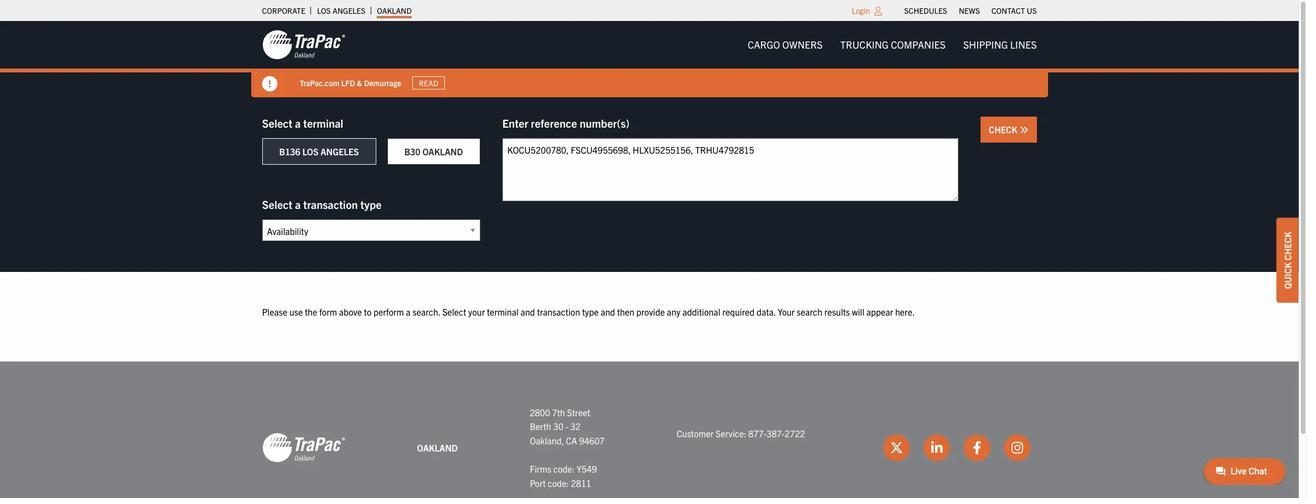 Task type: describe. For each thing, give the bounding box(es) containing it.
results
[[825, 307, 850, 318]]

0 vertical spatial angeles
[[333, 6, 366, 16]]

b136
[[279, 146, 300, 157]]

1 vertical spatial oakland
[[423, 146, 463, 157]]

select for select a terminal
[[262, 116, 293, 130]]

footer containing 2800 7th street
[[0, 362, 1299, 499]]

firms code:  y549 port code:  2811
[[530, 464, 597, 489]]

select a terminal
[[262, 116, 343, 130]]

login
[[852, 6, 870, 16]]

0 vertical spatial transaction
[[303, 198, 358, 211]]

30
[[553, 421, 564, 432]]

additional
[[683, 307, 721, 318]]

read link
[[413, 76, 445, 90]]

appear
[[867, 307, 894, 318]]

port
[[530, 478, 546, 489]]

los angeles link
[[317, 3, 366, 18]]

1 oakland image from the top
[[262, 29, 345, 60]]

any
[[667, 307, 681, 318]]

oakland,
[[530, 436, 564, 447]]

berth
[[530, 421, 551, 432]]

0 vertical spatial code:
[[554, 464, 575, 475]]

oakland inside footer
[[417, 443, 458, 454]]

search
[[797, 307, 823, 318]]

quick check link
[[1277, 218, 1299, 303]]

customer
[[677, 428, 714, 440]]

number(s)
[[580, 116, 630, 130]]

your
[[468, 307, 485, 318]]

firms
[[530, 464, 552, 475]]

provide
[[637, 307, 665, 318]]

enter
[[503, 116, 529, 130]]

oakland image inside footer
[[262, 433, 345, 464]]

login link
[[852, 6, 870, 16]]

solid image
[[262, 76, 278, 92]]

Enter reference number(s) text field
[[503, 138, 959, 202]]

us
[[1027, 6, 1037, 16]]

2800 7th street berth 30 - 32 oakland, ca 94607
[[530, 407, 605, 447]]

select a transaction type
[[262, 198, 382, 211]]

a for transaction
[[295, 198, 301, 211]]

will
[[852, 307, 865, 318]]

ca
[[566, 436, 577, 447]]

schedules link
[[905, 3, 948, 18]]

0 horizontal spatial terminal
[[303, 116, 343, 130]]

0 vertical spatial los
[[317, 6, 331, 16]]

b30 oakland
[[404, 146, 463, 157]]

check button
[[981, 117, 1037, 143]]

b136 los angeles
[[279, 146, 359, 157]]

2722
[[785, 428, 805, 440]]

1 vertical spatial transaction
[[537, 307, 580, 318]]

trucking companies
[[841, 38, 946, 51]]

2800
[[530, 407, 550, 418]]

1 and from the left
[[521, 307, 535, 318]]

then
[[617, 307, 635, 318]]

trucking companies link
[[832, 34, 955, 56]]

please use the form above to perform a search. select your terminal and transaction type and then provide any additional required data. your search results will appear here.
[[262, 307, 915, 318]]

1 vertical spatial check
[[1283, 232, 1294, 261]]

owners
[[783, 38, 823, 51]]

contact us
[[992, 6, 1037, 16]]



Task type: locate. For each thing, give the bounding box(es) containing it.
select left your
[[443, 307, 466, 318]]

angeles left oakland link
[[333, 6, 366, 16]]

menu bar containing cargo owners
[[739, 34, 1046, 56]]

2811
[[571, 478, 592, 489]]

code: up 2811
[[554, 464, 575, 475]]

lfd
[[341, 78, 355, 88]]

1 vertical spatial a
[[295, 198, 301, 211]]

a up 'b136'
[[295, 116, 301, 130]]

companies
[[891, 38, 946, 51]]

0 vertical spatial type
[[361, 198, 382, 211]]

-
[[566, 421, 569, 432]]

check
[[989, 124, 1020, 135], [1283, 232, 1294, 261]]

1 vertical spatial menu bar
[[739, 34, 1046, 56]]

trucking
[[841, 38, 889, 51]]

los
[[317, 6, 331, 16], [302, 146, 319, 157]]

1 vertical spatial code:
[[548, 478, 569, 489]]

cargo owners link
[[739, 34, 832, 56]]

lines
[[1011, 38, 1037, 51]]

and
[[521, 307, 535, 318], [601, 307, 615, 318]]

solid image
[[1020, 126, 1029, 135]]

corporate link
[[262, 3, 306, 18]]

code:
[[554, 464, 575, 475], [548, 478, 569, 489]]

light image
[[875, 7, 882, 16]]

contact us link
[[992, 3, 1037, 18]]

menu bar containing schedules
[[899, 3, 1043, 18]]

type
[[361, 198, 382, 211], [582, 307, 599, 318]]

transaction
[[303, 198, 358, 211], [537, 307, 580, 318]]

32
[[571, 421, 581, 432]]

schedules
[[905, 6, 948, 16]]

2 oakland image from the top
[[262, 433, 345, 464]]

reference
[[531, 116, 577, 130]]

los angeles
[[317, 6, 366, 16]]

0 vertical spatial menu bar
[[899, 3, 1043, 18]]

cargo
[[748, 38, 780, 51]]

form
[[319, 307, 337, 318]]

please
[[262, 307, 287, 318]]

a down 'b136'
[[295, 198, 301, 211]]

menu bar
[[899, 3, 1043, 18], [739, 34, 1046, 56]]

trapac.com
[[300, 78, 340, 88]]

2 vertical spatial select
[[443, 307, 466, 318]]

1 horizontal spatial transaction
[[537, 307, 580, 318]]

terminal
[[303, 116, 343, 130], [487, 307, 519, 318]]

1 horizontal spatial check
[[1283, 232, 1294, 261]]

contact
[[992, 6, 1025, 16]]

menu bar down light image
[[739, 34, 1046, 56]]

y549
[[577, 464, 597, 475]]

footer
[[0, 362, 1299, 499]]

search.
[[413, 307, 441, 318]]

94607
[[579, 436, 605, 447]]

2 and from the left
[[601, 307, 615, 318]]

0 vertical spatial oakland image
[[262, 29, 345, 60]]

terminal right your
[[487, 307, 519, 318]]

387-
[[767, 428, 785, 440]]

trapac.com lfd & demurrage
[[300, 78, 402, 88]]

terminal up b136 los angeles
[[303, 116, 343, 130]]

street
[[567, 407, 591, 418]]

banner containing cargo owners
[[0, 21, 1308, 97]]

select up 'b136'
[[262, 116, 293, 130]]

los right the corporate
[[317, 6, 331, 16]]

&
[[357, 78, 362, 88]]

1 vertical spatial los
[[302, 146, 319, 157]]

here.
[[896, 307, 915, 318]]

above
[[339, 307, 362, 318]]

quick check
[[1283, 232, 1294, 289]]

0 vertical spatial a
[[295, 116, 301, 130]]

0 vertical spatial oakland
[[377, 6, 412, 16]]

select down 'b136'
[[262, 198, 293, 211]]

1 vertical spatial type
[[582, 307, 599, 318]]

news link
[[959, 3, 980, 18]]

and left then
[[601, 307, 615, 318]]

the
[[305, 307, 317, 318]]

a
[[295, 116, 301, 130], [295, 198, 301, 211], [406, 307, 411, 318]]

use
[[289, 307, 303, 318]]

0 vertical spatial terminal
[[303, 116, 343, 130]]

0 horizontal spatial type
[[361, 198, 382, 211]]

corporate
[[262, 6, 306, 16]]

2 vertical spatial oakland
[[417, 443, 458, 454]]

7th
[[552, 407, 565, 418]]

your
[[778, 307, 795, 318]]

cargo owners
[[748, 38, 823, 51]]

1 vertical spatial angeles
[[321, 146, 359, 157]]

1 horizontal spatial type
[[582, 307, 599, 318]]

a for terminal
[[295, 116, 301, 130]]

read
[[419, 78, 439, 88]]

1 vertical spatial select
[[262, 198, 293, 211]]

0 vertical spatial check
[[989, 124, 1020, 135]]

menu bar up the shipping
[[899, 3, 1043, 18]]

quick
[[1283, 263, 1294, 289]]

check inside button
[[989, 124, 1020, 135]]

select
[[262, 116, 293, 130], [262, 198, 293, 211], [443, 307, 466, 318]]

1 vertical spatial oakland image
[[262, 433, 345, 464]]

demurrage
[[364, 78, 402, 88]]

angeles
[[333, 6, 366, 16], [321, 146, 359, 157]]

banner
[[0, 21, 1308, 97]]

to
[[364, 307, 372, 318]]

enter reference number(s)
[[503, 116, 630, 130]]

a left 'search.'
[[406, 307, 411, 318]]

shipping lines
[[964, 38, 1037, 51]]

0 vertical spatial select
[[262, 116, 293, 130]]

2 vertical spatial a
[[406, 307, 411, 318]]

877-
[[749, 428, 767, 440]]

service:
[[716, 428, 747, 440]]

perform
[[374, 307, 404, 318]]

1 vertical spatial terminal
[[487, 307, 519, 318]]

data.
[[757, 307, 776, 318]]

1 horizontal spatial terminal
[[487, 307, 519, 318]]

shipping
[[964, 38, 1008, 51]]

oakland link
[[377, 3, 412, 18]]

code: right port
[[548, 478, 569, 489]]

oakland image
[[262, 29, 345, 60], [262, 433, 345, 464]]

1 horizontal spatial and
[[601, 307, 615, 318]]

and right your
[[521, 307, 535, 318]]

b30
[[404, 146, 421, 157]]

news
[[959, 6, 980, 16]]

los right 'b136'
[[302, 146, 319, 157]]

customer service: 877-387-2722
[[677, 428, 805, 440]]

0 horizontal spatial check
[[989, 124, 1020, 135]]

angeles down select a terminal
[[321, 146, 359, 157]]

0 horizontal spatial and
[[521, 307, 535, 318]]

required
[[723, 307, 755, 318]]

shipping lines link
[[955, 34, 1046, 56]]

oakland
[[377, 6, 412, 16], [423, 146, 463, 157], [417, 443, 458, 454]]

0 horizontal spatial transaction
[[303, 198, 358, 211]]

select for select a transaction type
[[262, 198, 293, 211]]



Task type: vqa. For each thing, say whether or not it's contained in the screenshot.
rightmost "you"
no



